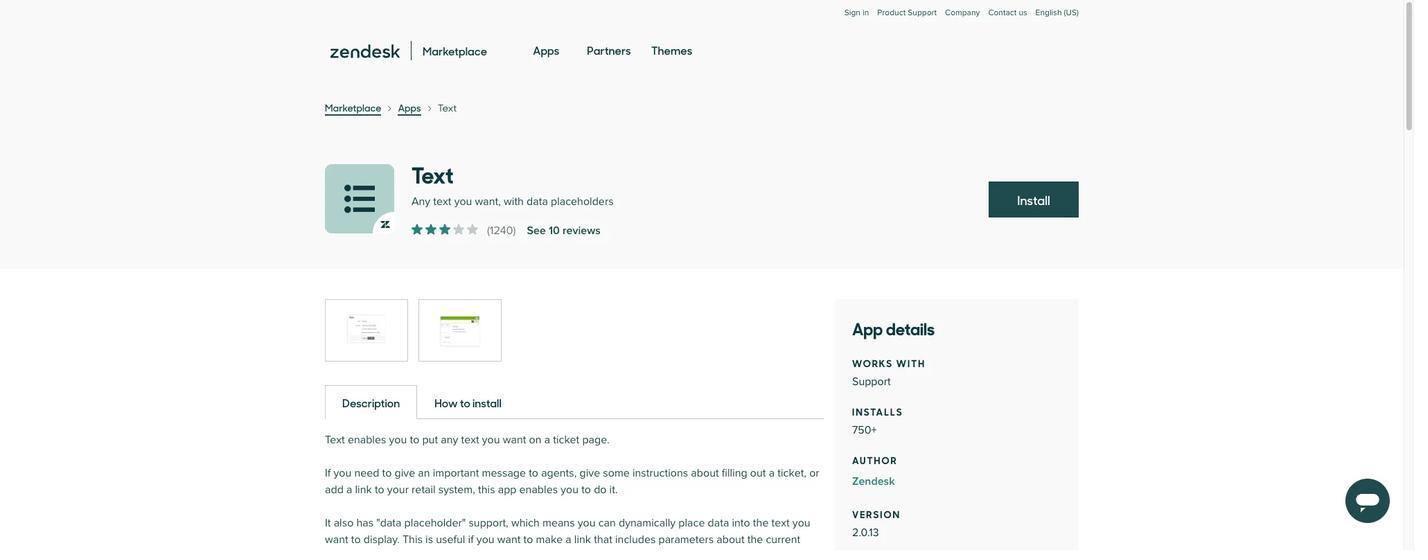 Task type: describe. For each thing, give the bounding box(es) containing it.
some
[[603, 466, 630, 480]]

1 vertical spatial apps
[[398, 100, 421, 114]]

in
[[863, 8, 869, 18]]

company link
[[945, 8, 980, 32]]

filling
[[722, 466, 747, 480]]

out
[[750, 466, 766, 480]]

0 vertical spatial the
[[753, 516, 769, 530]]

installs
[[852, 404, 903, 418]]

or inside if you need to give an important message to agents, give some instructions about filling out a ticket, or add a link to your retail system, this app enables you to do it.
[[809, 466, 819, 480]]

a right on on the bottom left
[[544, 433, 550, 447]]

1 vertical spatial apps link
[[398, 100, 421, 116]]

page.
[[582, 433, 610, 447]]

to down the which
[[524, 533, 533, 547]]

data inside text any text you want, with data placeholders
[[527, 195, 548, 209]]

parameters
[[659, 533, 714, 547]]

this
[[478, 483, 495, 497]]

author
[[852, 452, 898, 467]]

about inside it also has "data placeholder" support, which means you can dynamically place data into the text you want to display. this is useful if you want to make a link that includes parameters about the current ticket, requester, or user.
[[717, 533, 745, 547]]

that
[[594, 533, 612, 547]]

750+
[[852, 423, 877, 437]]

install button
[[989, 182, 1079, 218]]

see 10 reviews link
[[527, 222, 601, 239]]

works
[[852, 355, 893, 370]]

means
[[542, 516, 575, 530]]

want down the which
[[497, 533, 521, 547]]

2 star fill image from the left
[[425, 224, 436, 235]]

marketplace link
[[325, 100, 381, 116]]

text for text any text you want, with data placeholders
[[412, 157, 454, 190]]

an
[[418, 466, 430, 480]]

0 vertical spatial apps link
[[533, 30, 559, 71]]

10
[[549, 224, 560, 238]]

see
[[527, 224, 546, 238]]

with inside 'works with support'
[[896, 355, 926, 370]]

retail
[[412, 483, 436, 497]]

if
[[325, 466, 331, 480]]

to left put
[[410, 433, 419, 447]]

has
[[356, 516, 374, 530]]

instructions
[[633, 466, 688, 480]]

english (us)
[[1036, 8, 1079, 18]]

how
[[435, 395, 458, 410]]

to up your
[[382, 466, 392, 480]]

this
[[403, 533, 423, 547]]

description
[[342, 395, 400, 410]]

tab list containing description
[[325, 385, 824, 419]]

zendesk
[[852, 475, 895, 488]]

install
[[1017, 191, 1050, 209]]

details
[[886, 315, 935, 340]]

product support
[[877, 8, 937, 18]]

it.
[[609, 483, 618, 497]]

( 1240 )
[[487, 224, 516, 238]]

dynamically
[[619, 516, 676, 530]]

make
[[536, 533, 563, 547]]

on
[[529, 433, 541, 447]]

it
[[325, 516, 331, 530]]

1 vertical spatial the
[[747, 533, 763, 547]]

themes
[[651, 42, 692, 58]]

1 preview image of app image from the left
[[326, 300, 407, 361]]

zendesk link
[[852, 473, 1061, 490]]

current
[[766, 533, 800, 547]]

product
[[877, 8, 906, 18]]

text inside text any text you want, with data placeholders
[[433, 195, 451, 209]]

1 star fill image from the left
[[439, 224, 450, 235]]

agents,
[[541, 466, 577, 480]]

placeholder"
[[404, 516, 466, 530]]

data inside it also has "data placeholder" support, which means you can dynamically place data into the text you want to display. this is useful if you want to make a link that includes parameters about the current ticket, requester, or user.
[[708, 516, 729, 530]]

us
[[1019, 8, 1027, 18]]

0 vertical spatial apps
[[533, 42, 559, 58]]

useful
[[436, 533, 465, 547]]

want down also
[[325, 533, 348, 547]]

requester,
[[357, 549, 405, 550]]

you inside text any text you want, with data placeholders
[[454, 195, 472, 209]]

want,
[[475, 195, 501, 209]]

text inside it also has "data placeholder" support, which means you can dynamically place data into the text you want to display. this is useful if you want to make a link that includes parameters about the current ticket, requester, or user.
[[771, 516, 790, 530]]

you up message
[[482, 433, 500, 447]]

(us)
[[1064, 8, 1079, 18]]

message
[[482, 466, 526, 480]]

enables inside if you need to give an important message to agents, give some instructions about filling out a ticket, or add a link to your retail system, this app enables you to do it.
[[519, 483, 558, 497]]

want left on on the bottom left
[[503, 433, 526, 447]]

which
[[511, 516, 540, 530]]

contact us
[[988, 8, 1027, 18]]

put
[[422, 433, 438, 447]]

includes
[[615, 533, 656, 547]]

ticket
[[553, 433, 579, 447]]

sign in
[[844, 8, 869, 18]]

do
[[594, 483, 607, 497]]

version 2.0.13
[[852, 506, 901, 540]]

if
[[468, 533, 474, 547]]

product support link
[[877, 8, 937, 18]]

a right add
[[346, 483, 352, 497]]

1240
[[490, 224, 513, 238]]

ticket, inside if you need to give an important message to agents, give some instructions about filling out a ticket, or add a link to your retail system, this app enables you to do it.
[[778, 466, 806, 480]]

you down "agents,"
[[561, 483, 579, 497]]

3 star fill image from the left
[[467, 224, 478, 235]]

app
[[852, 315, 883, 340]]

1 give from the left
[[395, 466, 415, 480]]



Task type: locate. For each thing, give the bounding box(es) containing it.
partners link
[[587, 30, 631, 71]]

0 horizontal spatial ticket,
[[325, 549, 354, 550]]

star fill image
[[412, 224, 423, 235], [425, 224, 436, 235], [467, 224, 478, 235]]

need
[[354, 466, 379, 480]]

want
[[503, 433, 526, 447], [325, 533, 348, 547], [497, 533, 521, 547]]

with down 'details'
[[896, 355, 926, 370]]

any
[[441, 433, 458, 447]]

contact us link
[[988, 8, 1027, 18]]

0 horizontal spatial support
[[852, 375, 891, 389]]

a right "make"
[[566, 533, 571, 547]]

display.
[[364, 533, 400, 547]]

text for text
[[438, 101, 457, 114]]

1 vertical spatial about
[[717, 533, 745, 547]]

give
[[395, 466, 415, 480], [580, 466, 600, 480]]

text for text enables you to put any text you want on a ticket page.
[[325, 433, 345, 447]]

text inside text any text you want, with data placeholders
[[412, 157, 454, 190]]

(
[[487, 224, 490, 238]]

0 horizontal spatial or
[[408, 549, 418, 550]]

to right how
[[460, 395, 470, 410]]

0 vertical spatial support
[[908, 8, 937, 18]]

about inside if you need to give an important message to agents, give some instructions about filling out a ticket, or add a link to your retail system, this app enables you to do it.
[[691, 466, 719, 480]]

2 vertical spatial text
[[771, 516, 790, 530]]

data up see
[[527, 195, 548, 209]]

version
[[852, 506, 901, 521]]

support down works
[[852, 375, 891, 389]]

2 preview image of app image from the left
[[419, 300, 501, 361]]

apps link left the partners link
[[533, 30, 559, 71]]

sign in link
[[844, 8, 869, 18]]

0 vertical spatial ticket,
[[778, 466, 806, 480]]

1 horizontal spatial link
[[574, 533, 591, 547]]

place
[[679, 516, 705, 530]]

0 horizontal spatial data
[[527, 195, 548, 209]]

to left 'do'
[[581, 483, 591, 497]]

1 horizontal spatial support
[[908, 8, 937, 18]]

"data
[[376, 516, 402, 530]]

0 vertical spatial about
[[691, 466, 719, 480]]

1 horizontal spatial data
[[708, 516, 729, 530]]

1 vertical spatial link
[[574, 533, 591, 547]]

0 horizontal spatial star fill image
[[439, 224, 450, 235]]

to down has on the bottom left of page
[[351, 533, 361, 547]]

also
[[334, 516, 354, 530]]

to
[[460, 395, 470, 410], [410, 433, 419, 447], [382, 466, 392, 480], [529, 466, 538, 480], [375, 483, 384, 497], [581, 483, 591, 497], [351, 533, 361, 547], [524, 533, 533, 547]]

reviews
[[563, 224, 601, 238]]

give up 'do'
[[580, 466, 600, 480]]

contact
[[988, 8, 1017, 18]]

app details
[[852, 315, 935, 340]]

2 horizontal spatial star fill image
[[467, 224, 478, 235]]

placeholders
[[551, 195, 614, 209]]

the right into at the bottom right of page
[[753, 516, 769, 530]]

support right product
[[908, 8, 937, 18]]

1 horizontal spatial apps link
[[533, 30, 559, 71]]

1 vertical spatial enables
[[519, 483, 558, 497]]

enables up 'need'
[[348, 433, 386, 447]]

1 horizontal spatial give
[[580, 466, 600, 480]]

1 vertical spatial support
[[852, 375, 891, 389]]

support
[[908, 8, 937, 18], [852, 375, 891, 389]]

preview image of app image
[[326, 300, 407, 361], [419, 300, 501, 361]]

english (us) link
[[1036, 8, 1079, 32]]

or
[[809, 466, 819, 480], [408, 549, 418, 550]]

you right the if
[[334, 466, 351, 480]]

with inside text any text you want, with data placeholders
[[504, 195, 524, 209]]

you right if
[[477, 533, 494, 547]]

2.0.13
[[852, 526, 879, 540]]

0 horizontal spatial star fill image
[[412, 224, 423, 235]]

0 horizontal spatial enables
[[348, 433, 386, 447]]

you left want,
[[454, 195, 472, 209]]

1 horizontal spatial star fill image
[[453, 224, 464, 235]]

marketplace
[[325, 100, 381, 114]]

a right out at bottom
[[769, 466, 775, 480]]

0 horizontal spatial with
[[504, 195, 524, 209]]

ticket, right out at bottom
[[778, 466, 806, 480]]

0 vertical spatial text
[[438, 101, 457, 114]]

a
[[544, 433, 550, 447], [769, 466, 775, 480], [346, 483, 352, 497], [566, 533, 571, 547]]

data left into at the bottom right of page
[[708, 516, 729, 530]]

0 vertical spatial or
[[809, 466, 819, 480]]

you
[[454, 195, 472, 209], [389, 433, 407, 447], [482, 433, 500, 447], [334, 466, 351, 480], [561, 483, 579, 497], [578, 516, 596, 530], [792, 516, 810, 530], [477, 533, 494, 547]]

apps
[[533, 42, 559, 58], [398, 100, 421, 114]]

apps link right marketplace link
[[398, 100, 421, 116]]

0 horizontal spatial apps link
[[398, 100, 421, 116]]

1 vertical spatial data
[[708, 516, 729, 530]]

enables down "agents,"
[[519, 483, 558, 497]]

2 star fill image from the left
[[453, 224, 464, 235]]

text
[[433, 195, 451, 209], [461, 433, 479, 447], [771, 516, 790, 530]]

0 vertical spatial data
[[527, 195, 548, 209]]

1 horizontal spatial preview image of app image
[[419, 300, 501, 361]]

about
[[691, 466, 719, 480], [717, 533, 745, 547]]

your
[[387, 483, 409, 497]]

or right out at bottom
[[809, 466, 819, 480]]

link down 'need'
[[355, 483, 372, 497]]

app
[[498, 483, 516, 497]]

0 vertical spatial text
[[433, 195, 451, 209]]

text enables you to put any text you want on a ticket page.
[[325, 433, 610, 447]]

user.
[[421, 549, 444, 550]]

0 vertical spatial link
[[355, 483, 372, 497]]

0 vertical spatial enables
[[348, 433, 386, 447]]

link
[[355, 483, 372, 497], [574, 533, 591, 547]]

install
[[472, 395, 502, 410]]

you left "can" at the bottom
[[578, 516, 596, 530]]

1 vertical spatial ticket,
[[325, 549, 354, 550]]

1 vertical spatial text
[[412, 157, 454, 190]]

1 horizontal spatial ticket,
[[778, 466, 806, 480]]

themes link
[[651, 30, 692, 71]]

1 horizontal spatial enables
[[519, 483, 558, 497]]

system,
[[438, 483, 475, 497]]

text any text you want, with data placeholders
[[412, 157, 614, 209]]

0 horizontal spatial give
[[395, 466, 415, 480]]

1 vertical spatial with
[[896, 355, 926, 370]]

apps link
[[533, 30, 559, 71], [398, 100, 421, 116]]

support,
[[469, 516, 508, 530]]

2 give from the left
[[580, 466, 600, 480]]

star fill image
[[439, 224, 450, 235], [453, 224, 464, 235]]

link inside if you need to give an important message to agents, give some instructions about filling out a ticket, or add a link to your retail system, this app enables you to do it.
[[355, 483, 372, 497]]

text
[[438, 101, 457, 114], [412, 157, 454, 190], [325, 433, 345, 447]]

support inside 'works with support'
[[852, 375, 891, 389]]

to left "agents,"
[[529, 466, 538, 480]]

global-navigation-secondary element
[[325, 0, 1079, 32]]

0 horizontal spatial link
[[355, 483, 372, 497]]

zendesk image
[[330, 44, 400, 58]]

tab list
[[325, 385, 824, 419]]

english
[[1036, 8, 1062, 18]]

add
[[325, 483, 344, 497]]

you left put
[[389, 433, 407, 447]]

with right want,
[[504, 195, 524, 209]]

1 star fill image from the left
[[412, 224, 423, 235]]

give up your
[[395, 466, 415, 480]]

a inside it also has "data placeholder" support, which means you can dynamically place data into the text you want to display. this is useful if you want to make a link that includes parameters about the current ticket, requester, or user.
[[566, 533, 571, 547]]

0 horizontal spatial apps
[[398, 100, 421, 114]]

to left your
[[375, 483, 384, 497]]

or down 'this'
[[408, 549, 418, 550]]

1 horizontal spatial or
[[809, 466, 819, 480]]

company
[[945, 8, 980, 18]]

apps right marketplace
[[398, 100, 421, 114]]

2 vertical spatial text
[[325, 433, 345, 447]]

0 horizontal spatial text
[[433, 195, 451, 209]]

or inside it also has "data placeholder" support, which means you can dynamically place data into the text you want to display. this is useful if you want to make a link that includes parameters about the current ticket, requester, or user.
[[408, 549, 418, 550]]

apps left partners
[[533, 42, 559, 58]]

can
[[598, 516, 616, 530]]

link left that
[[574, 533, 591, 547]]

the down into at the bottom right of page
[[747, 533, 763, 547]]

0 vertical spatial with
[[504, 195, 524, 209]]

important
[[433, 466, 479, 480]]

is
[[425, 533, 433, 547]]

enables
[[348, 433, 386, 447], [519, 483, 558, 497]]

1 horizontal spatial star fill image
[[425, 224, 436, 235]]

see 10 reviews
[[527, 224, 601, 238]]

link inside it also has "data placeholder" support, which means you can dynamically place data into the text you want to display. this is useful if you want to make a link that includes parameters about the current ticket, requester, or user.
[[574, 533, 591, 547]]

it also has "data placeholder" support, which means you can dynamically place data into the text you want to display. this is useful if you want to make a link that includes parameters about the current ticket, requester, or user.
[[325, 516, 810, 550]]

1 vertical spatial or
[[408, 549, 418, 550]]

2 horizontal spatial text
[[771, 516, 790, 530]]

any
[[412, 195, 430, 209]]

if you need to give an important message to agents, give some instructions about filling out a ticket, or add a link to your retail system, this app enables you to do it.
[[325, 466, 819, 497]]

1 vertical spatial text
[[461, 433, 479, 447]]

ticket, inside it also has "data placeholder" support, which means you can dynamically place data into the text you want to display. this is useful if you want to make a link that includes parameters about the current ticket, requester, or user.
[[325, 549, 354, 550]]

0 horizontal spatial preview image of app image
[[326, 300, 407, 361]]

you up current
[[792, 516, 810, 530]]

1 horizontal spatial text
[[461, 433, 479, 447]]

data
[[527, 195, 548, 209], [708, 516, 729, 530]]

support inside global-navigation-secondary element
[[908, 8, 937, 18]]

the
[[753, 516, 769, 530], [747, 533, 763, 547]]

installs 750+
[[852, 404, 903, 437]]

partners
[[587, 42, 631, 58]]

about left filling
[[691, 466, 719, 480]]

)
[[513, 224, 516, 238]]

1 horizontal spatial apps
[[533, 42, 559, 58]]

about down into at the bottom right of page
[[717, 533, 745, 547]]

into
[[732, 516, 750, 530]]

how to install
[[435, 395, 502, 410]]

ticket, down also
[[325, 549, 354, 550]]

1 horizontal spatial with
[[896, 355, 926, 370]]



Task type: vqa. For each thing, say whether or not it's contained in the screenshot.
Forgot your subdomain? link at the left of the page
no



